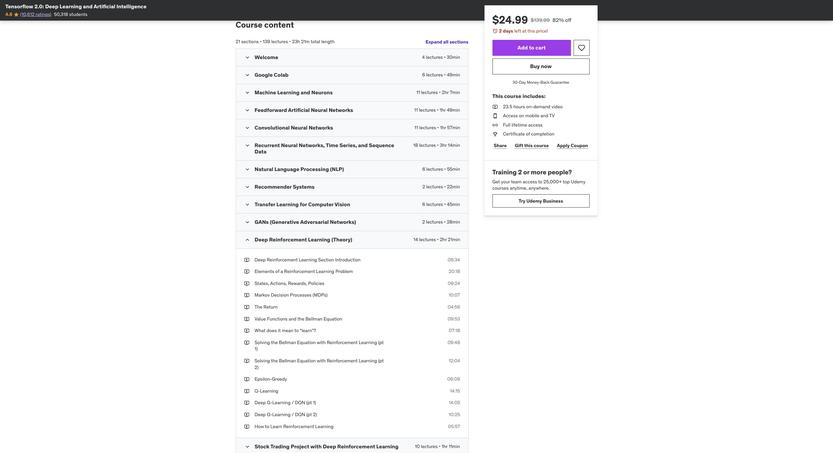 Task type: locate. For each thing, give the bounding box(es) containing it.
to left cart
[[529, 44, 535, 51]]

lectures up 11 lectures • 1hr 57min in the top of the page
[[419, 107, 436, 113]]

11 up 18
[[415, 125, 418, 131]]

small image for recurrent neural networks, time series, and sequence data
[[244, 142, 251, 149]]

project
[[291, 444, 309, 450]]

xsmall image for deep reinforcement learning section introduction
[[244, 257, 249, 264]]

markov
[[255, 293, 270, 299]]

bellman inside solving the bellman equation with reinforcement learning (pt 2)
[[279, 358, 296, 364]]

q- down the q-learning on the left of the page
[[267, 400, 272, 406]]

1 vertical spatial solving
[[255, 358, 270, 364]]

/
[[292, 400, 294, 406], [292, 412, 294, 418]]

apply coupon
[[557, 143, 588, 149]]

your
[[501, 179, 510, 185]]

deep for deep reinforcement learning (theory)
[[255, 236, 268, 243]]

2 right alarm icon
[[499, 28, 502, 34]]

the return
[[255, 304, 278, 310]]

(pt inside the solving the bellman equation with reinforcement learning (pt 1)
[[378, 340, 384, 346]]

• for convolutional neural networks
[[437, 125, 439, 131]]

2 xsmall image from the top
[[244, 269, 249, 275]]

computer
[[308, 201, 334, 208]]

11 lectures • 2hr 7min
[[416, 90, 460, 96]]

2 sections from the left
[[450, 39, 469, 45]]

xsmall image
[[244, 257, 249, 264], [244, 269, 249, 275], [244, 304, 249, 311], [244, 316, 249, 323], [244, 328, 249, 335], [244, 340, 249, 346], [244, 358, 249, 365], [244, 388, 249, 395], [244, 412, 249, 419]]

4 small image from the top
[[244, 166, 251, 173]]

people?
[[548, 168, 572, 176]]

0 vertical spatial /
[[292, 400, 294, 406]]

the for solving the bellman equation with reinforcement learning (pt 1)
[[271, 340, 278, 346]]

how to learn reinforcement learning
[[255, 424, 334, 430]]

6 xsmall image from the top
[[244, 340, 249, 346]]

to
[[529, 44, 535, 51], [538, 179, 543, 185], [295, 328, 299, 334], [265, 424, 269, 430]]

with
[[317, 340, 326, 346], [317, 358, 326, 364], [310, 444, 322, 450]]

• for feedforward artificial neural networks
[[437, 107, 439, 113]]

1 vertical spatial with
[[317, 358, 326, 364]]

1 small image from the top
[[244, 54, 251, 61]]

and left tv
[[541, 113, 548, 119]]

• left 21min at the bottom right
[[437, 237, 439, 243]]

of down "full lifetime access"
[[526, 131, 530, 137]]

a
[[281, 269, 283, 275]]

the
[[298, 316, 304, 322], [271, 340, 278, 346], [271, 358, 278, 364]]

lectures right 10
[[421, 444, 438, 450]]

1 vertical spatial q-
[[267, 400, 272, 406]]

2 vertical spatial 11
[[415, 125, 418, 131]]

• left 45min
[[444, 201, 446, 207]]

access down mobile
[[528, 122, 543, 128]]

students
[[69, 11, 87, 17]]

on
[[519, 113, 524, 119]]

with inside the solving the bellman equation with reinforcement learning (pt 1)
[[317, 340, 326, 346]]

09:24
[[448, 281, 460, 287]]

0 vertical spatial dqn
[[295, 400, 305, 406]]

• for google colab
[[444, 72, 446, 78]]

0 vertical spatial 1)
[[255, 346, 258, 352]]

• left 55min
[[444, 166, 446, 172]]

$24.99
[[493, 13, 528, 27]]

5 small image from the top
[[244, 184, 251, 191]]

this right at
[[528, 28, 535, 34]]

equation down "learn"?
[[297, 340, 316, 346]]

49min up 57min
[[447, 107, 460, 113]]

0 vertical spatial with
[[317, 340, 326, 346]]

1) up deep q-learning / dqn (pt 2)
[[313, 400, 316, 406]]

2 vertical spatial the
[[271, 358, 278, 364]]

6 small image from the top
[[244, 237, 251, 243]]

the up "learn"?
[[298, 316, 304, 322]]

0 vertical spatial solving
[[255, 340, 270, 346]]

1 6 from the top
[[422, 72, 425, 78]]

bellman up greedy
[[279, 358, 296, 364]]

lectures for convolutional neural networks
[[419, 125, 436, 131]]

welcome
[[255, 54, 278, 61]]

2 vertical spatial equation
[[297, 358, 316, 364]]

1hr left 57min
[[440, 125, 446, 131]]

0 horizontal spatial 1)
[[255, 346, 258, 352]]

now
[[541, 63, 552, 70]]

6 down the 4 at the top of the page
[[422, 72, 425, 78]]

1 vertical spatial /
[[292, 412, 294, 418]]

1 vertical spatial 49min
[[447, 107, 460, 113]]

course down completion
[[534, 143, 549, 149]]

4 small image from the top
[[244, 201, 251, 208]]

small image left data
[[244, 142, 251, 149]]

0 vertical spatial neural
[[311, 107, 328, 114]]

18 lectures • 3hr 14min
[[413, 142, 460, 148]]

udemy right try
[[527, 198, 542, 204]]

2 small image from the top
[[244, 90, 251, 96]]

2) up how to learn reinforcement learning at the left bottom of the page
[[313, 412, 317, 418]]

try udemy business
[[519, 198, 563, 204]]

4 xsmall image from the top
[[244, 316, 249, 323]]

7 small image from the top
[[244, 444, 251, 451]]

dqn for 2)
[[295, 412, 305, 418]]

lectures for recommender systems
[[426, 184, 443, 190]]

video
[[552, 104, 563, 110]]

and
[[83, 3, 93, 10], [301, 89, 310, 96], [541, 113, 548, 119], [358, 142, 368, 149], [289, 316, 297, 322]]

• for deep reinforcement learning (theory)
[[437, 237, 439, 243]]

recommender
[[255, 184, 292, 190]]

25,000+
[[544, 179, 562, 185]]

6 up 2 lectures • 22min
[[422, 166, 425, 172]]

left
[[514, 28, 521, 34]]

/ for 2)
[[292, 412, 294, 418]]

lectures right 18
[[419, 142, 436, 148]]

lectures up the 11 lectures • 2hr 7min
[[426, 72, 443, 78]]

equation down (mdps)
[[324, 316, 342, 322]]

1 dqn from the top
[[295, 400, 305, 406]]

2 vertical spatial q-
[[267, 412, 272, 418]]

sections inside "dropdown button"
[[450, 39, 469, 45]]

1 vertical spatial the
[[271, 340, 278, 346]]

sections right the 21
[[241, 39, 259, 45]]

money-
[[527, 80, 541, 85]]

deep down gans
[[255, 236, 268, 243]]

artificial up the convolutional neural networks
[[288, 107, 310, 114]]

learn
[[270, 424, 282, 430]]

0 vertical spatial 6
[[422, 72, 425, 78]]

8 xsmall image from the top
[[244, 388, 249, 395]]

2 vertical spatial 6
[[422, 201, 425, 207]]

small image for machine
[[244, 90, 251, 96]]

0 vertical spatial q-
[[255, 388, 260, 394]]

deep for deep reinforcement learning section introduction
[[255, 257, 266, 263]]

learning
[[60, 3, 82, 10], [277, 89, 300, 96], [277, 201, 299, 208], [308, 236, 330, 243], [299, 257, 317, 263], [316, 269, 334, 275], [359, 340, 377, 346], [359, 358, 377, 364], [260, 388, 278, 394], [272, 400, 291, 406], [272, 412, 291, 418], [315, 424, 334, 430], [376, 444, 399, 450]]

with inside solving the bellman equation with reinforcement learning (pt 2)
[[317, 358, 326, 364]]

7min
[[450, 90, 460, 96]]

sections right all
[[450, 39, 469, 45]]

with down the solving the bellman equation with reinforcement learning (pt 1)
[[317, 358, 326, 364]]

small image for transfer
[[244, 201, 251, 208]]

• left 7min
[[439, 90, 441, 96]]

equation down the solving the bellman equation with reinforcement learning (pt 1)
[[297, 358, 316, 364]]

3 small image from the top
[[244, 125, 251, 131]]

1 vertical spatial dqn
[[295, 412, 305, 418]]

lectures for recurrent neural networks, time series, and sequence data
[[419, 142, 436, 148]]

0 vertical spatial 1hr
[[440, 107, 446, 113]]

1 vertical spatial 11
[[414, 107, 418, 113]]

2 vertical spatial neural
[[281, 142, 298, 149]]

49min
[[447, 72, 460, 78], [447, 107, 460, 113]]

3 xsmall image from the top
[[244, 304, 249, 311]]

lectures for machine learning and neurons
[[421, 90, 438, 96]]

xsmall image
[[493, 104, 498, 110], [493, 113, 498, 119], [493, 122, 498, 129], [493, 131, 498, 138], [244, 281, 249, 287], [244, 293, 249, 299], [244, 377, 249, 383], [244, 400, 249, 407], [244, 424, 249, 431]]

10:07
[[449, 293, 460, 299]]

1 vertical spatial 1)
[[313, 400, 316, 406]]

9 xsmall image from the top
[[244, 412, 249, 419]]

0 vertical spatial course
[[504, 93, 522, 100]]

google
[[255, 72, 273, 78]]

09:48
[[448, 340, 460, 346]]

2 small image from the top
[[244, 107, 251, 114]]

bellman for 1)
[[279, 340, 296, 346]]

1hr
[[440, 107, 446, 113], [440, 125, 446, 131], [442, 444, 448, 450]]

deep right 'project'
[[323, 444, 336, 450]]

udemy right top
[[571, 179, 586, 185]]

rewards,
[[288, 281, 307, 287]]

recurrent neural networks, time series, and sequence data
[[255, 142, 394, 155]]

networks,
[[299, 142, 325, 149]]

3 small image from the top
[[244, 142, 251, 149]]

solving for 2)
[[255, 358, 270, 364]]

small image for convolutional
[[244, 125, 251, 131]]

2) inside solving the bellman equation with reinforcement learning (pt 2)
[[255, 365, 259, 371]]

(10,612 ratings)
[[20, 11, 51, 17]]

bellman down mean
[[279, 340, 296, 346]]

neural inside the recurrent neural networks, time series, and sequence data
[[281, 142, 298, 149]]

neural
[[311, 107, 328, 114], [291, 125, 308, 131], [281, 142, 298, 149]]

0 vertical spatial artificial
[[94, 3, 115, 10]]

lectures up 2 lectures • 28min at the top of the page
[[426, 201, 443, 207]]

0 vertical spatial of
[[526, 131, 530, 137]]

lectures right the 4 at the top of the page
[[426, 54, 443, 60]]

1) down what
[[255, 346, 258, 352]]

networks down neurons
[[329, 107, 353, 114]]

2 solving from the top
[[255, 358, 270, 364]]

this right gift
[[524, 143, 533, 149]]

ratings)
[[36, 11, 51, 17]]

xsmall image for what does it mean to "learn"?
[[244, 328, 249, 335]]

solving
[[255, 340, 270, 346], [255, 358, 270, 364]]

the down does
[[271, 340, 278, 346]]

2 dqn from the top
[[295, 412, 305, 418]]

bellman up "learn"?
[[306, 316, 323, 322]]

bellman inside the solving the bellman equation with reinforcement learning (pt 1)
[[279, 340, 296, 346]]

/ up deep q-learning / dqn (pt 2)
[[292, 400, 294, 406]]

and up mean
[[289, 316, 297, 322]]

xsmall image for solving the bellman equation with reinforcement learning (pt 1)
[[244, 340, 249, 346]]

google colab
[[255, 72, 289, 78]]

1 horizontal spatial course
[[534, 143, 549, 149]]

2) up epsilon-
[[255, 365, 259, 371]]

05:57
[[448, 424, 460, 430]]

2hr for deep reinforcement learning (theory)
[[440, 237, 447, 243]]

• left 30min
[[444, 54, 446, 60]]

18
[[413, 142, 418, 148]]

• left 11min
[[439, 444, 441, 450]]

2 for 2 days left at this price!
[[499, 28, 502, 34]]

1)
[[255, 346, 258, 352], [313, 400, 316, 406]]

1 horizontal spatial 2)
[[313, 412, 317, 418]]

0 vertical spatial 2hr
[[442, 90, 449, 96]]

11 for neurons
[[416, 90, 420, 96]]

to up anywhere.
[[538, 179, 543, 185]]

with right 'project'
[[310, 444, 322, 450]]

0 vertical spatial 2)
[[255, 365, 259, 371]]

6 for (nlp)
[[422, 166, 425, 172]]

139
[[263, 39, 270, 45]]

2 up 14 lectures • 2hr 21min
[[422, 219, 425, 225]]

lectures up 2 lectures • 22min
[[426, 166, 443, 172]]

2 for 2 lectures • 28min
[[422, 219, 425, 225]]

2hr left 21min at the bottom right
[[440, 237, 447, 243]]

49min down 30min
[[447, 72, 460, 78]]

2 lectures • 28min
[[422, 219, 460, 225]]

11 up 11 lectures • 1hr 57min in the top of the page
[[414, 107, 418, 113]]

1 vertical spatial 6
[[422, 166, 425, 172]]

11 up the 11 lectures • 1hr 49min
[[416, 90, 420, 96]]

2 vertical spatial bellman
[[279, 358, 296, 364]]

anywhere.
[[529, 185, 550, 191]]

6 up 2 lectures • 28min at the top of the page
[[422, 201, 425, 207]]

1 solving from the top
[[255, 340, 270, 346]]

equation for solving the bellman equation with reinforcement learning (pt 1)
[[297, 340, 316, 346]]

55min
[[447, 166, 460, 172]]

lectures for welcome
[[426, 54, 443, 60]]

small image left recommender
[[244, 184, 251, 191]]

small image for stock
[[244, 444, 251, 451]]

lectures right 14
[[419, 237, 436, 243]]

1) inside the solving the bellman equation with reinforcement learning (pt 1)
[[255, 346, 258, 352]]

total
[[311, 39, 320, 45]]

1 horizontal spatial sections
[[450, 39, 469, 45]]

6 for computer
[[422, 201, 425, 207]]

1 small image from the top
[[244, 72, 251, 79]]

small image
[[244, 54, 251, 61], [244, 107, 251, 114], [244, 142, 251, 149], [244, 166, 251, 173], [244, 184, 251, 191]]

dqn up deep q-learning / dqn (pt 2)
[[295, 400, 305, 406]]

lectures for google colab
[[426, 72, 443, 78]]

small image for welcome
[[244, 54, 251, 61]]

convolutional
[[255, 125, 290, 131]]

1hr for feedforward artificial neural networks
[[440, 107, 446, 113]]

1 vertical spatial udemy
[[527, 198, 542, 204]]

5 xsmall image from the top
[[244, 328, 249, 335]]

0 horizontal spatial 2)
[[255, 365, 259, 371]]

the inside solving the bellman equation with reinforcement learning (pt 2)
[[271, 358, 278, 364]]

2 / from the top
[[292, 412, 294, 418]]

1 vertical spatial access
[[523, 179, 537, 185]]

deep down the q-learning on the left of the page
[[255, 400, 266, 406]]

of for certificate
[[526, 131, 530, 137]]

buy now
[[530, 63, 552, 70]]

equation for solving the bellman equation with reinforcement learning (pt 2)
[[297, 358, 316, 364]]

28min
[[447, 219, 460, 225]]

1hr left 11min
[[442, 444, 448, 450]]

0 horizontal spatial sections
[[241, 39, 259, 45]]

dqn
[[295, 400, 305, 406], [295, 412, 305, 418]]

lectures for gans (generative adversarial networks)
[[426, 219, 443, 225]]

course
[[236, 20, 263, 30]]

22min
[[447, 184, 460, 190]]

networks up networks,
[[309, 125, 333, 131]]

and up the students
[[83, 3, 93, 10]]

feedforward artificial neural networks
[[255, 107, 353, 114]]

2 up 6 lectures • 45min
[[423, 184, 425, 190]]

• left 57min
[[437, 125, 439, 131]]

0 horizontal spatial artificial
[[94, 3, 115, 10]]

systems
[[293, 184, 315, 190]]

convolutional neural networks
[[255, 125, 333, 131]]

equation inside solving the bellman equation with reinforcement learning (pt 2)
[[297, 358, 316, 364]]

1 vertical spatial neural
[[291, 125, 308, 131]]

2 vertical spatial 1hr
[[442, 444, 448, 450]]

3 6 from the top
[[422, 201, 425, 207]]

q- up learn
[[267, 412, 272, 418]]

deep reinforcement learning (theory)
[[255, 236, 352, 243]]

lectures for stock trading project with deep reinforcement learning
[[421, 444, 438, 450]]

solving up epsilon-
[[255, 358, 270, 364]]

deep up ratings)
[[45, 3, 58, 10]]

21 sections • 139 lectures • 23h 21m total length
[[236, 39, 335, 45]]

2 vertical spatial with
[[310, 444, 322, 450]]

0 horizontal spatial course
[[504, 93, 522, 100]]

3hr
[[440, 142, 447, 148]]

• left 22min
[[444, 184, 446, 190]]

09:53
[[448, 316, 460, 322]]

adversarial
[[300, 219, 329, 225]]

0 horizontal spatial udemy
[[527, 198, 542, 204]]

0 vertical spatial bellman
[[306, 316, 323, 322]]

1 vertical spatial bellman
[[279, 340, 296, 346]]

xsmall image for solving the bellman equation with reinforcement learning (pt 2)
[[244, 358, 249, 365]]

1 horizontal spatial 1)
[[313, 400, 316, 406]]

0 horizontal spatial of
[[275, 269, 280, 275]]

lectures for natural language processing (nlp)
[[426, 166, 443, 172]]

q- down epsilon-
[[255, 388, 260, 394]]

1 horizontal spatial of
[[526, 131, 530, 137]]

certificate
[[503, 131, 525, 137]]

processing
[[301, 166, 329, 173]]

• left 3hr
[[437, 142, 439, 148]]

small image left welcome
[[244, 54, 251, 61]]

length
[[321, 39, 335, 45]]

/ for 1)
[[292, 400, 294, 406]]

2 6 from the top
[[422, 166, 425, 172]]

the for solving the bellman equation with reinforcement learning (pt 2)
[[271, 358, 278, 364]]

• for machine learning and neurons
[[439, 90, 441, 96]]

full lifetime access
[[503, 122, 543, 128]]

0 vertical spatial 11
[[416, 90, 420, 96]]

• left "28min"
[[444, 219, 446, 225]]

14:05
[[449, 400, 460, 406]]

deep for deep q-learning / dqn (pt 1)
[[255, 400, 266, 406]]

course
[[504, 93, 522, 100], [534, 143, 549, 149]]

with for solving the bellman equation with reinforcement learning (pt 2)
[[317, 358, 326, 364]]

mean
[[282, 328, 294, 334]]

equation inside the solving the bellman equation with reinforcement learning (pt 1)
[[297, 340, 316, 346]]

1 vertical spatial equation
[[297, 340, 316, 346]]

1 vertical spatial of
[[275, 269, 280, 275]]

artificial left intelligence on the left top of page
[[94, 3, 115, 10]]

neural down feedforward artificial neural networks
[[291, 125, 308, 131]]

1 vertical spatial 2hr
[[440, 237, 447, 243]]

deep up elements
[[255, 257, 266, 263]]

2 left or
[[518, 168, 522, 176]]

• down 4 lectures • 30min
[[444, 72, 446, 78]]

1 vertical spatial 1hr
[[440, 125, 446, 131]]

of left a
[[275, 269, 280, 275]]

lectures for deep reinforcement learning (theory)
[[419, 237, 436, 243]]

solving inside the solving the bellman equation with reinforcement learning (pt 1)
[[255, 340, 270, 346]]

1 xsmall image from the top
[[244, 257, 249, 264]]

anytime,
[[510, 185, 528, 191]]

0 vertical spatial udemy
[[571, 179, 586, 185]]

0 vertical spatial 49min
[[447, 72, 460, 78]]

small image
[[244, 72, 251, 79], [244, 90, 251, 96], [244, 125, 251, 131], [244, 201, 251, 208], [244, 219, 251, 226], [244, 237, 251, 243], [244, 444, 251, 451]]

solving for 1)
[[255, 340, 270, 346]]

1 horizontal spatial udemy
[[571, 179, 586, 185]]

day
[[519, 80, 526, 85]]

solving down what
[[255, 340, 270, 346]]

hours
[[514, 104, 525, 110]]

access down or
[[523, 179, 537, 185]]

1hr down the 11 lectures • 2hr 7min
[[440, 107, 446, 113]]

/ up how to learn reinforcement learning at the left bottom of the page
[[292, 412, 294, 418]]

the inside the solving the bellman equation with reinforcement learning (pt 1)
[[271, 340, 278, 346]]

07:18
[[449, 328, 460, 334]]

xsmall image for the return
[[244, 304, 249, 311]]

lectures up 14 lectures • 2hr 21min
[[426, 219, 443, 225]]

training
[[493, 168, 517, 176]]

with up solving the bellman equation with reinforcement learning (pt 2)
[[317, 340, 326, 346]]

gift this course
[[515, 143, 549, 149]]

dqn for 1)
[[295, 400, 305, 406]]

• for stock trading project with deep reinforcement learning
[[439, 444, 441, 450]]

neural down the convolutional neural networks
[[281, 142, 298, 149]]

small image left feedforward
[[244, 107, 251, 114]]

reinforcement inside the solving the bellman equation with reinforcement learning (pt 1)
[[327, 340, 358, 346]]

back
[[541, 80, 550, 85]]

to inside button
[[529, 44, 535, 51]]

deep up how
[[255, 412, 266, 418]]

(pt inside solving the bellman equation with reinforcement learning (pt 2)
[[378, 358, 384, 364]]

dqn up how to learn reinforcement learning at the left bottom of the page
[[295, 412, 305, 418]]

more
[[531, 168, 547, 176]]

share button
[[493, 139, 508, 152]]

of for elements
[[275, 269, 280, 275]]

deep q-learning / dqn (pt 1)
[[255, 400, 316, 406]]

solving inside solving the bellman equation with reinforcement learning (pt 2)
[[255, 358, 270, 364]]

lectures up the 18 lectures • 3hr 14min at top
[[419, 125, 436, 131]]

5 small image from the top
[[244, 219, 251, 226]]

6 lectures • 45min
[[422, 201, 460, 207]]

1 / from the top
[[292, 400, 294, 406]]

7 xsmall image from the top
[[244, 358, 249, 365]]

1hr for stock trading project with deep reinforcement learning
[[442, 444, 448, 450]]

processes
[[290, 293, 312, 299]]

q-
[[255, 388, 260, 394], [267, 400, 272, 406], [267, 412, 272, 418]]

lectures for feedforward artificial neural networks
[[419, 107, 436, 113]]

tensorflow
[[5, 3, 33, 10]]

1 vertical spatial artificial
[[288, 107, 310, 114]]

lifetime
[[512, 122, 527, 128]]

1 vertical spatial this
[[524, 143, 533, 149]]

• up 11 lectures • 1hr 57min in the top of the page
[[437, 107, 439, 113]]



Task type: vqa. For each thing, say whether or not it's contained in the screenshot.
Expand
yes



Task type: describe. For each thing, give the bounding box(es) containing it.
full
[[503, 122, 511, 128]]

0 vertical spatial equation
[[324, 316, 342, 322]]

gans
[[255, 219, 269, 225]]

• for recurrent neural networks, time series, and sequence data
[[437, 142, 439, 148]]

2 days left at this price!
[[499, 28, 548, 34]]

buy
[[530, 63, 540, 70]]

12:04
[[449, 358, 460, 364]]

45min
[[447, 201, 460, 207]]

2 inside training 2 or more people? get your team access to 25,000+ top udemy courses anytime, anywhere.
[[518, 168, 522, 176]]

gift this course link
[[514, 139, 550, 152]]

value
[[255, 316, 266, 322]]

learning inside solving the bellman equation with reinforcement learning (pt 2)
[[359, 358, 377, 364]]

colab
[[274, 72, 289, 78]]

apply
[[557, 143, 570, 149]]

30-day money-back guarantee
[[513, 80, 569, 85]]

states, actions, rewards, policies
[[255, 281, 324, 287]]

1hr for convolutional neural networks
[[440, 125, 446, 131]]

• left 23h 21m
[[289, 39, 291, 45]]

mobile
[[526, 113, 540, 119]]

11min
[[449, 444, 460, 450]]

top
[[563, 179, 570, 185]]

vision
[[335, 201, 350, 208]]

course content
[[236, 20, 294, 30]]

(nlp)
[[330, 166, 344, 173]]

content
[[264, 20, 294, 30]]

1 vertical spatial networks
[[309, 125, 333, 131]]

feedforward
[[255, 107, 287, 114]]

neural for networks
[[291, 125, 308, 131]]

to inside training 2 or more people? get your team access to 25,000+ top udemy courses anytime, anywhere.
[[538, 179, 543, 185]]

sequence
[[369, 142, 394, 149]]

(mdps)
[[313, 293, 328, 299]]

natural
[[255, 166, 273, 173]]

small image for recommender systems
[[244, 184, 251, 191]]

50,318 students
[[54, 11, 87, 17]]

small image for natural language processing (nlp)
[[244, 166, 251, 173]]

try udemy business link
[[493, 195, 590, 208]]

to right how
[[265, 424, 269, 430]]

10 lectures • 1hr 11min
[[415, 444, 460, 450]]

4
[[422, 54, 425, 60]]

epsilon-
[[255, 377, 272, 383]]

intelligence
[[117, 3, 147, 10]]

• for transfer learning for computer vision
[[444, 201, 446, 207]]

transfer learning for computer vision
[[255, 201, 350, 208]]

11 lectures • 1hr 49min
[[414, 107, 460, 113]]

xsmall image for elements of a reinforcement learning problem
[[244, 269, 249, 275]]

includes:
[[523, 93, 546, 100]]

30-
[[513, 80, 519, 85]]

access inside training 2 or more people? get your team access to 25,000+ top udemy courses anytime, anywhere.
[[523, 179, 537, 185]]

series,
[[340, 142, 357, 149]]

training 2 or more people? get your team access to 25,000+ top udemy courses anytime, anywhere.
[[493, 168, 586, 191]]

off
[[565, 17, 572, 23]]

this
[[493, 93, 503, 100]]

04:56
[[448, 304, 460, 310]]

14min
[[448, 142, 460, 148]]

30min
[[447, 54, 460, 60]]

11 for networks
[[414, 107, 418, 113]]

(theory)
[[332, 236, 352, 243]]

small image for gans
[[244, 219, 251, 226]]

0 vertical spatial this
[[528, 28, 535, 34]]

deep reinforcement learning section introduction
[[255, 257, 361, 263]]

• for welcome
[[444, 54, 446, 60]]

• for natural language processing (nlp)
[[444, 166, 446, 172]]

50,318
[[54, 11, 68, 17]]

certificate of completion
[[503, 131, 555, 137]]

reinforcement inside solving the bellman equation with reinforcement learning (pt 2)
[[327, 358, 358, 364]]

business
[[543, 198, 563, 204]]

2 49min from the top
[[447, 107, 460, 113]]

0 vertical spatial access
[[528, 122, 543, 128]]

return
[[264, 304, 278, 310]]

expand all sections
[[426, 39, 469, 45]]

try
[[519, 198, 526, 204]]

transfer
[[255, 201, 275, 208]]

section
[[318, 257, 334, 263]]

q- for deep q-learning / dqn (pt 1)
[[267, 400, 272, 406]]

or
[[524, 168, 530, 176]]

06:34
[[448, 257, 460, 263]]

20:18
[[449, 269, 460, 275]]

and inside the recurrent neural networks, time series, and sequence data
[[358, 142, 368, 149]]

udemy inside try udemy business link
[[527, 198, 542, 204]]

1 vertical spatial 2)
[[313, 412, 317, 418]]

small image for feedforward artificial neural networks
[[244, 107, 251, 114]]

0 vertical spatial networks
[[329, 107, 353, 114]]

with for solving the bellman equation with reinforcement learning (pt 1)
[[317, 340, 326, 346]]

price!
[[536, 28, 548, 34]]

small image for deep
[[244, 237, 251, 243]]

1 vertical spatial course
[[534, 143, 549, 149]]

to right mean
[[295, 328, 299, 334]]

buy now button
[[493, 58, 590, 74]]

alarm image
[[493, 28, 498, 34]]

cart
[[536, 44, 546, 51]]

xsmall image for deep q-learning / dqn (pt 2)
[[244, 412, 249, 419]]

lectures for transfer learning for computer vision
[[426, 201, 443, 207]]

neural for networks,
[[281, 142, 298, 149]]

small image for google
[[244, 72, 251, 79]]

lectures right 139
[[271, 39, 288, 45]]

• for recommender systems
[[444, 184, 446, 190]]

0 vertical spatial the
[[298, 316, 304, 322]]

bellman for 2)
[[279, 358, 296, 364]]

udemy inside training 2 or more people? get your team access to 25,000+ top udemy courses anytime, anywhere.
[[571, 179, 586, 185]]

and left neurons
[[301, 89, 310, 96]]

gans (generative adversarial networks)
[[255, 219, 356, 225]]

1 horizontal spatial artificial
[[288, 107, 310, 114]]

xsmall image for value functions and the bellman equation
[[244, 316, 249, 323]]

elements of a reinforcement learning problem
[[255, 269, 353, 275]]

1 49min from the top
[[447, 72, 460, 78]]

learning inside the solving the bellman equation with reinforcement learning (pt 1)
[[359, 340, 377, 346]]

add to cart
[[518, 44, 546, 51]]

deep for deep q-learning / dqn (pt 2)
[[255, 412, 266, 418]]

stock trading project with deep reinforcement learning
[[255, 444, 399, 450]]

wishlist image
[[578, 44, 586, 52]]

access on mobile and tv
[[503, 113, 555, 119]]

get
[[493, 179, 500, 185]]

demand
[[534, 104, 551, 110]]

23.5
[[503, 104, 512, 110]]

2 for 2 lectures • 22min
[[423, 184, 425, 190]]

states,
[[255, 281, 269, 287]]

23.5 hours on-demand video
[[503, 104, 563, 110]]

q- for deep q-learning / dqn (pt 2)
[[267, 412, 272, 418]]

machine
[[255, 89, 276, 96]]

xsmall image for q-learning
[[244, 388, 249, 395]]

1 sections from the left
[[241, 39, 259, 45]]

tensorflow 2.0: deep learning and artificial intelligence
[[5, 3, 147, 10]]

time
[[326, 142, 338, 149]]

recommender systems
[[255, 184, 315, 190]]

• left 139
[[260, 39, 262, 45]]

• for gans (generative adversarial networks)
[[444, 219, 446, 225]]

trading
[[271, 444, 290, 450]]

(generative
[[270, 219, 299, 225]]

solving the bellman equation with reinforcement learning (pt 1)
[[255, 340, 384, 352]]

2hr for machine learning and neurons
[[442, 90, 449, 96]]

57min
[[447, 125, 460, 131]]



